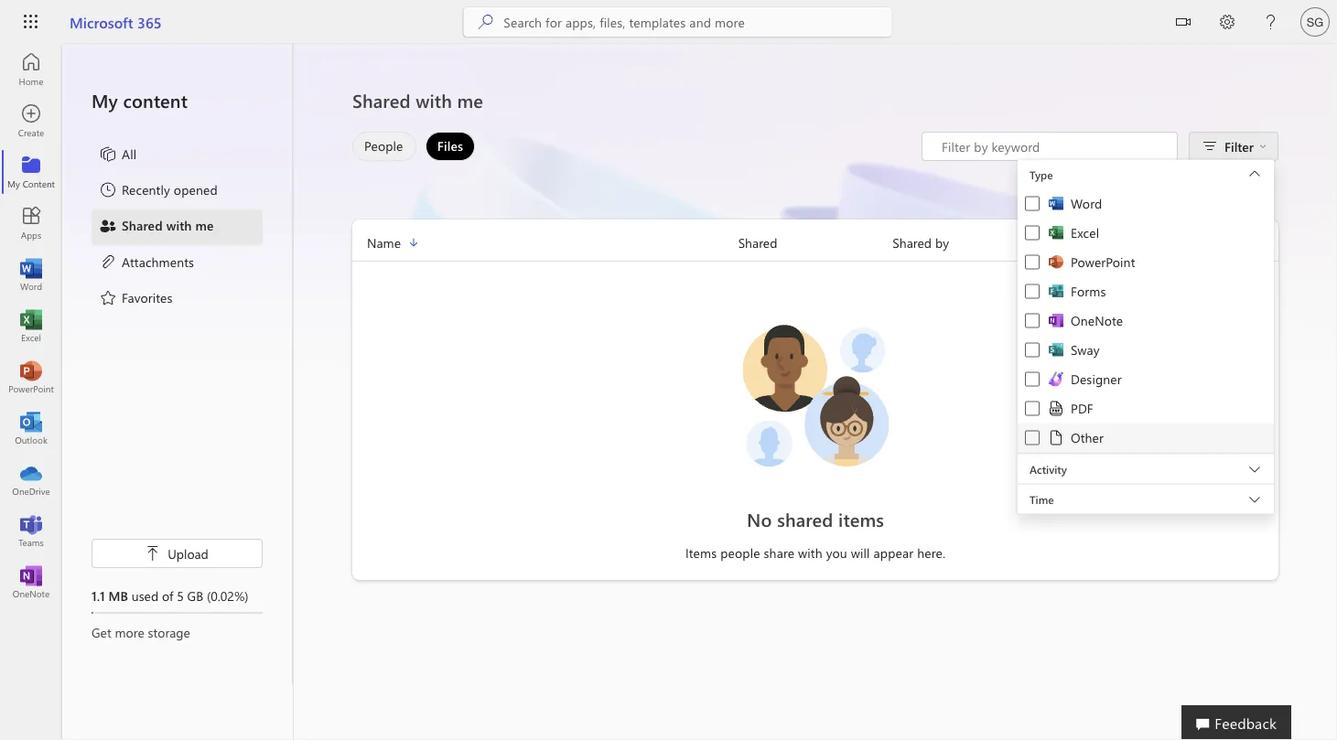 Task type: describe. For each thing, give the bounding box(es) containing it.
feedback
[[1215, 713, 1277, 733]]

people
[[720, 544, 760, 561]]

will
[[851, 544, 870, 561]]


[[1176, 15, 1191, 29]]

more
[[115, 624, 144, 641]]

excel checkbox item
[[1018, 218, 1274, 248]]

all element
[[99, 145, 137, 166]]

time button
[[1018, 485, 1274, 514]]

menu containing word
[[1018, 189, 1274, 453]]

shared inside the 'shared with me' element
[[122, 217, 163, 234]]

shared by button
[[893, 232, 1047, 254]]

(0.02%)
[[207, 587, 249, 604]]

favorites
[[122, 289, 173, 306]]

powerpoint
[[1071, 254, 1135, 270]]

me inside the 'shared with me' element
[[195, 217, 214, 234]]

storage
[[148, 624, 190, 641]]

recently opened element
[[99, 181, 218, 202]]

recently opened
[[122, 181, 218, 198]]

sg
[[1307, 15, 1323, 29]]

powerpoint checkbox item
[[1018, 248, 1274, 277]]

0 vertical spatial me
[[457, 88, 483, 113]]

onenote image
[[22, 573, 40, 591]]

get
[[92, 624, 111, 641]]

items
[[838, 507, 884, 532]]

attachments element
[[99, 252, 194, 274]]

no
[[747, 507, 772, 532]]

my content image
[[22, 163, 40, 181]]

by
[[935, 234, 949, 251]]

menu inside my content left pane navigation navigation
[[92, 137, 263, 317]]

shared with me element
[[99, 216, 214, 238]]

my content
[[92, 88, 188, 113]]


[[1259, 143, 1267, 150]]

word image
[[22, 265, 40, 284]]

mb
[[108, 587, 128, 604]]

people tab
[[348, 132, 421, 161]]

sway checkbox item
[[1018, 335, 1274, 365]]

content
[[123, 88, 188, 113]]

opened
[[174, 181, 218, 198]]

my content left pane navigation navigation
[[62, 44, 293, 685]]

name
[[367, 234, 401, 251]]

onenote
[[1071, 312, 1123, 329]]

1 horizontal spatial shared with me
[[352, 88, 483, 113]]

other
[[1071, 429, 1104, 446]]

empty state icon image
[[733, 313, 898, 478]]

filter 
[[1225, 138, 1267, 155]]

type
[[1030, 167, 1053, 182]]

onenote checkbox item
[[1018, 306, 1274, 335]]

designer
[[1071, 371, 1122, 388]]

items people share with you will appear here.
[[685, 544, 945, 561]]

teams image
[[22, 522, 40, 540]]

upload
[[168, 545, 208, 562]]

1.1
[[92, 587, 105, 604]]

shared inside the shared by button
[[893, 234, 932, 251]]

attachments
[[122, 253, 194, 270]]

favorites element
[[99, 288, 173, 310]]

files tab
[[421, 132, 480, 161]]

recently
[[122, 181, 170, 198]]

used
[[132, 587, 158, 604]]

no shared items status
[[584, 507, 1047, 533]]

shared button
[[738, 232, 893, 254]]

shared
[[777, 507, 833, 532]]



Task type: vqa. For each thing, say whether or not it's contained in the screenshot.
Excel
yes



Task type: locate. For each thing, give the bounding box(es) containing it.
row
[[352, 232, 1279, 262]]

activity inside dropdown button
[[1030, 462, 1067, 476]]

my
[[92, 88, 118, 113]]

appear
[[874, 544, 914, 561]]

get more storage button
[[92, 623, 263, 642]]

0 horizontal spatial shared with me
[[122, 217, 214, 234]]

sg button
[[1293, 0, 1337, 44]]

activity up powerpoint in the top of the page
[[1047, 234, 1089, 251]]

with inside status
[[798, 544, 823, 561]]

feedback button
[[1182, 706, 1291, 740]]

activity inside column header
[[1047, 234, 1089, 251]]

0 vertical spatial activity
[[1047, 234, 1089, 251]]

create image
[[22, 112, 40, 130]]

2 vertical spatial with
[[798, 544, 823, 561]]

me down opened
[[195, 217, 214, 234]]

0 horizontal spatial menu
[[92, 137, 263, 317]]

microsoft 365
[[70, 12, 162, 32]]

onedrive image
[[22, 470, 40, 489]]

you
[[826, 544, 847, 561]]

pdf checkbox item
[[1018, 393, 1274, 424]]

1 vertical spatial me
[[195, 217, 214, 234]]

people
[[364, 137, 403, 154]]

shared with me
[[352, 88, 483, 113], [122, 217, 214, 234]]

with inside my content left pane navigation navigation
[[166, 217, 192, 234]]

1 vertical spatial activity
[[1030, 462, 1067, 476]]

home image
[[22, 60, 40, 79]]

gb
[[187, 587, 203, 604]]

0 vertical spatial shared with me
[[352, 88, 483, 113]]

apps image
[[22, 214, 40, 232]]

items people share with you will appear here. status
[[584, 544, 1047, 562]]

5
[[177, 587, 184, 604]]

excel
[[1071, 224, 1099, 241]]

here.
[[917, 544, 945, 561]]

share
[[764, 544, 795, 561]]

1 horizontal spatial with
[[416, 88, 452, 113]]

activity for activity, column 4 of 4 column header
[[1047, 234, 1089, 251]]

sway
[[1071, 341, 1100, 358]]

items
[[685, 544, 717, 561]]

with down recently opened
[[166, 217, 192, 234]]

1 horizontal spatial menu
[[1018, 189, 1274, 453]]

1 vertical spatial with
[[166, 217, 192, 234]]

get more storage
[[92, 624, 190, 641]]

Search box. Suggestions appear as you type. search field
[[504, 7, 892, 37]]

microsoft
[[70, 12, 133, 32]]

filter
[[1225, 138, 1254, 155]]

word
[[1071, 195, 1102, 212]]

activity button
[[1018, 454, 1274, 484]]

None search field
[[463, 7, 892, 37]]

365
[[137, 12, 162, 32]]

shared by
[[893, 234, 949, 251]]

activity for activity dropdown button on the bottom of page
[[1030, 462, 1067, 476]]

shared with me up files
[[352, 88, 483, 113]]

activity
[[1047, 234, 1089, 251], [1030, 462, 1067, 476]]

type button
[[1018, 160, 1274, 189]]

activity up time
[[1030, 462, 1067, 476]]

0 horizontal spatial with
[[166, 217, 192, 234]]

forms
[[1071, 283, 1106, 300]]

microsoft 365 banner
[[0, 0, 1337, 47]]

with left you
[[798, 544, 823, 561]]

navigation
[[0, 44, 62, 608]]

menu containing all
[[92, 137, 263, 317]]

row containing name
[[352, 232, 1279, 262]]

powerpoint image
[[22, 368, 40, 386]]

tab list containing people
[[348, 132, 480, 161]]

pdf
[[1071, 400, 1093, 417]]

excel image
[[22, 317, 40, 335]]

1.1 mb used of 5 gb (0.02%)
[[92, 587, 249, 604]]

with up files
[[416, 88, 452, 113]]

2 horizontal spatial with
[[798, 544, 823, 561]]

word checkbox item
[[1018, 189, 1274, 218]]

status
[[922, 132, 1178, 161]]

with
[[416, 88, 452, 113], [166, 217, 192, 234], [798, 544, 823, 561]]

files
[[437, 137, 463, 154]]

me
[[457, 88, 483, 113], [195, 217, 214, 234]]

0 horizontal spatial me
[[195, 217, 214, 234]]

 button
[[1161, 0, 1205, 47]]

1 vertical spatial shared with me
[[122, 217, 214, 234]]

all
[[122, 145, 137, 162]]

other checkbox item
[[1018, 422, 1274, 453]]

of
[[162, 587, 173, 604]]

time
[[1030, 492, 1054, 507]]

none search field inside the microsoft 365 banner
[[463, 7, 892, 37]]

shared with me down recently opened element
[[122, 217, 214, 234]]

Filter by keyword text field
[[940, 137, 1168, 156]]

outlook image
[[22, 419, 40, 437]]

activity, column 4 of 4 column header
[[1047, 232, 1279, 254]]

shared inside shared button
[[738, 234, 777, 251]]

 upload
[[146, 545, 208, 562]]

shared with me inside menu
[[122, 217, 214, 234]]

no shared items
[[747, 507, 884, 532]]

0 vertical spatial with
[[416, 88, 452, 113]]

name button
[[352, 232, 738, 254]]

tab list
[[348, 132, 480, 161]]

me up files
[[457, 88, 483, 113]]


[[146, 546, 160, 561]]

shared
[[352, 88, 411, 113], [122, 217, 163, 234], [738, 234, 777, 251], [893, 234, 932, 251]]

forms checkbox item
[[1018, 277, 1274, 306]]

menu
[[92, 137, 263, 317], [1018, 189, 1274, 453]]

1 horizontal spatial me
[[457, 88, 483, 113]]

designer checkbox item
[[1018, 365, 1274, 394]]



